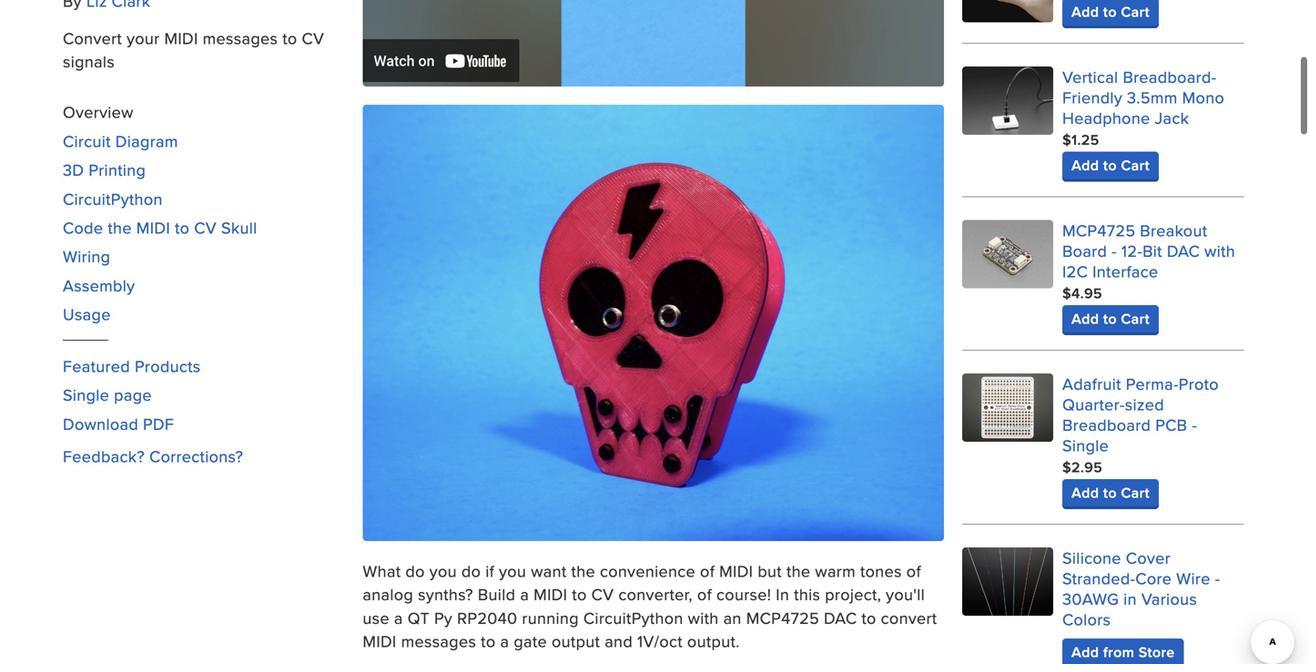 Task type: locate. For each thing, give the bounding box(es) containing it.
add down $4.95
[[1072, 308, 1100, 329]]

of up the you'll
[[907, 559, 922, 583]]

jack
[[1156, 106, 1190, 129]]

products
[[135, 354, 201, 377]]

0 vertical spatial -
[[1112, 239, 1118, 262]]

1 vertical spatial with
[[688, 606, 719, 629]]

midi right your
[[164, 26, 198, 49]]

1 vertical spatial dac
[[824, 606, 857, 629]]

3.5mm
[[1128, 86, 1178, 109]]

the right want
[[572, 559, 596, 583]]

silicone cover stranded-core wire - 30awg in various colors
[[1063, 546, 1221, 631]]

5 add from the top
[[1072, 641, 1100, 663]]

mcp4725 inside what do you do if you want the convenience of midi but the warm tones of analog synths? build a midi to cv converter, of course! in this project, you'll use a qt py rp2040 running circuitpython with an mcp4725 dac to convert midi messages to a gate output and 1v/oct output.
[[747, 606, 820, 629]]

cart up cover
[[1122, 482, 1150, 503]]

interface
[[1093, 260, 1159, 283]]

0 vertical spatial single
[[63, 383, 109, 406]]

dac down project,
[[824, 606, 857, 629]]

1 vertical spatial -
[[1193, 413, 1198, 436]]

1 vertical spatial circuitpython
[[584, 606, 684, 629]]

do right what
[[406, 559, 425, 583]]

4 cart from the top
[[1122, 482, 1150, 503]]

circuitpython down printing
[[63, 187, 163, 210]]

0 vertical spatial circuitpython
[[63, 187, 163, 210]]

in
[[1124, 587, 1138, 610]]

a left qt
[[394, 606, 403, 629]]

0 vertical spatial messages
[[203, 26, 278, 49]]

cv inside what do you do if you want the convenience of midi but the warm tones of analog synths? build a midi to cv converter, of course! in this project, you'll use a qt py rp2040 running circuitpython with an mcp4725 dac to convert midi messages to a gate output and 1v/oct output.
[[592, 583, 614, 606]]

single
[[63, 383, 109, 406], [1063, 434, 1110, 457]]

cart down "interface"
[[1122, 308, 1150, 329]]

wiring link
[[63, 245, 111, 268]]

from
[[1104, 641, 1135, 663]]

to inside overview circuit diagram 3d printing circuitpython code the midi to cv skull wiring assembly usage
[[175, 216, 190, 239]]

single page link
[[63, 383, 152, 406]]

converter,
[[619, 583, 693, 606]]

add up vertical
[[1072, 1, 1100, 22]]

1 horizontal spatial with
[[1205, 239, 1236, 262]]

1 horizontal spatial -
[[1193, 413, 1198, 436]]

of
[[700, 559, 715, 583], [907, 559, 922, 583], [698, 583, 712, 606]]

but
[[758, 559, 782, 583]]

1 horizontal spatial mcp4725
[[1063, 219, 1136, 242]]

code
[[63, 216, 103, 239]]

add to cart link down "$1.25"
[[1063, 152, 1159, 179]]

0 vertical spatial cv
[[302, 26, 324, 49]]

0 horizontal spatial -
[[1112, 239, 1118, 262]]

wire
[[1177, 567, 1211, 590]]

of right convenience
[[700, 559, 715, 583]]

running
[[522, 606, 579, 629]]

sized
[[1126, 393, 1165, 416]]

rp2040
[[457, 606, 518, 629]]

- left 12-
[[1112, 239, 1118, 262]]

add to cart link
[[1063, 0, 1159, 26], [1063, 152, 1159, 179], [1063, 305, 1159, 332], [1063, 479, 1159, 506]]

1 add from the top
[[1072, 1, 1100, 22]]

circuitpython inside what do you do if you want the convenience of midi but the warm tones of analog synths? build a midi to cv converter, of course! in this project, you'll use a qt py rp2040 running circuitpython with an mcp4725 dac to convert midi messages to a gate output and 1v/oct output.
[[584, 606, 684, 629]]

cart down headphone
[[1122, 154, 1150, 176]]

a right "build"
[[520, 583, 529, 606]]

2 cart from the top
[[1122, 154, 1150, 176]]

the up the this
[[787, 559, 811, 583]]

2 vertical spatial -
[[1216, 567, 1221, 590]]

to inside vertical breadboard- friendly 3.5mm mono headphone jack $1.25 add to cart
[[1104, 154, 1118, 176]]

add to cart link up vertical
[[1063, 0, 1159, 26]]

cart up breadboard-
[[1122, 1, 1150, 22]]

dac right bit
[[1168, 239, 1201, 262]]

$4.95
[[1063, 282, 1103, 304]]

assembly link
[[63, 274, 135, 297]]

1 vertical spatial cv
[[194, 216, 217, 239]]

1 horizontal spatial do
[[462, 559, 481, 583]]

messages
[[203, 26, 278, 49], [401, 630, 477, 653]]

featured products single page download pdf
[[63, 354, 201, 435]]

2 horizontal spatial a
[[520, 583, 529, 606]]

adafruit
[[1063, 372, 1122, 395]]

- right pcb
[[1193, 413, 1198, 436]]

page
[[114, 383, 152, 406]]

2 add from the top
[[1072, 154, 1100, 176]]

4 add to cart link from the top
[[1063, 479, 1159, 506]]

dac inside what do you do if you want the convenience of midi but the warm tones of analog synths? build a midi to cv converter, of course! in this project, you'll use a qt py rp2040 running circuitpython with an mcp4725 dac to convert midi messages to a gate output and 1v/oct output.
[[824, 606, 857, 629]]

printing
[[89, 158, 146, 181]]

this
[[794, 583, 821, 606]]

1 horizontal spatial messages
[[401, 630, 477, 653]]

0 horizontal spatial mcp4725
[[747, 606, 820, 629]]

various
[[1142, 587, 1198, 610]]

2 add to cart link from the top
[[1063, 152, 1159, 179]]

wiring
[[63, 245, 111, 268]]

add down "$2.95"
[[1072, 482, 1100, 503]]

1 horizontal spatial the
[[572, 559, 596, 583]]

adafruit perma-proto quarter-sized breadboard pcb - single $2.95 add to cart
[[1063, 372, 1220, 503]]

1 do from the left
[[406, 559, 425, 583]]

add to cart link down $4.95
[[1063, 305, 1159, 332]]

1 horizontal spatial single
[[1063, 434, 1110, 457]]

0 horizontal spatial with
[[688, 606, 719, 629]]

3 add from the top
[[1072, 308, 1100, 329]]

silicone cover stranded-core wire - 30awg in various colors link
[[1063, 546, 1221, 631]]

midi up 'running'
[[534, 583, 568, 606]]

midi
[[164, 26, 198, 49], [136, 216, 170, 239], [720, 559, 754, 583], [534, 583, 568, 606], [363, 630, 397, 653]]

circuitpython
[[63, 187, 163, 210], [584, 606, 684, 629]]

board
[[1063, 239, 1108, 262]]

add to cart link for mcp4725
[[1063, 305, 1159, 332]]

cv
[[302, 26, 324, 49], [194, 216, 217, 239], [592, 583, 614, 606]]

-
[[1112, 239, 1118, 262], [1193, 413, 1198, 436], [1216, 567, 1221, 590]]

0 horizontal spatial dac
[[824, 606, 857, 629]]

1 add to cart link from the top
[[1063, 0, 1159, 26]]

2 horizontal spatial cv
[[592, 583, 614, 606]]

mcp4725 down "in"
[[747, 606, 820, 629]]

mcp4725 up i2c
[[1063, 219, 1136, 242]]

mcp4725 breakout board - 12-bit dac with i2c interface $4.95 add to cart
[[1063, 219, 1236, 329]]

2 vertical spatial cv
[[592, 583, 614, 606]]

0 vertical spatial dac
[[1168, 239, 1201, 262]]

midi down use
[[363, 630, 397, 653]]

guide pages element
[[63, 91, 345, 335]]

1 vertical spatial mcp4725
[[747, 606, 820, 629]]

the down "circuitpython" link
[[108, 216, 132, 239]]

0 horizontal spatial circuitpython
[[63, 187, 163, 210]]

add down colors
[[1072, 641, 1100, 663]]

1 horizontal spatial cv
[[302, 26, 324, 49]]

1 horizontal spatial you
[[499, 559, 527, 583]]

0 horizontal spatial messages
[[203, 26, 278, 49]]

with inside mcp4725 breakout board - 12-bit dac with i2c interface $4.95 add to cart
[[1205, 239, 1236, 262]]

0 horizontal spatial single
[[63, 383, 109, 406]]

3 add to cart link from the top
[[1063, 305, 1159, 332]]

stranded-
[[1063, 567, 1136, 590]]

tones
[[861, 559, 902, 583]]

0 horizontal spatial cv
[[194, 216, 217, 239]]

0 vertical spatial mcp4725
[[1063, 219, 1136, 242]]

dac
[[1168, 239, 1201, 262], [824, 606, 857, 629]]

overview link
[[63, 100, 134, 124]]

add inside adafruit perma-proto quarter-sized breadboard pcb - single $2.95 add to cart
[[1072, 482, 1100, 503]]

convenience
[[600, 559, 696, 583]]

guide information element
[[63, 0, 345, 73]]

usage
[[63, 303, 111, 326]]

1 vertical spatial single
[[1063, 434, 1110, 457]]

0 horizontal spatial do
[[406, 559, 425, 583]]

a left gate
[[501, 630, 509, 653]]

circuit diagram link
[[63, 129, 178, 152]]

store
[[1139, 641, 1176, 663]]

you up "synths?"
[[430, 559, 457, 583]]

download
[[63, 412, 139, 435]]

angled shot of mcp4725 breakout board - 12-bit dac w/i2c interface. image
[[963, 220, 1054, 288]]

circuitpython up and on the bottom left of page
[[584, 606, 684, 629]]

- right wire
[[1216, 567, 1221, 590]]

with
[[1205, 239, 1236, 262], [688, 606, 719, 629]]

0 horizontal spatial the
[[108, 216, 132, 239]]

1 horizontal spatial dac
[[1168, 239, 1201, 262]]

0 vertical spatial with
[[1205, 239, 1236, 262]]

add down "$1.25"
[[1072, 154, 1100, 176]]

mcp4725 breakout board - 12-bit dac with i2c interface link
[[1063, 219, 1236, 283]]

midi inside overview circuit diagram 3d printing circuitpython code the midi to cv skull wiring assembly usage
[[136, 216, 170, 239]]

do
[[406, 559, 425, 583], [462, 559, 481, 583]]

0 horizontal spatial a
[[394, 606, 403, 629]]

the inside overview circuit diagram 3d printing circuitpython code the midi to cv skull wiring assembly usage
[[108, 216, 132, 239]]

single inside adafruit perma-proto quarter-sized breadboard pcb - single $2.95 add to cart
[[1063, 434, 1110, 457]]

with up output.
[[688, 606, 719, 629]]

add
[[1072, 1, 1100, 22], [1072, 154, 1100, 176], [1072, 308, 1100, 329], [1072, 482, 1100, 503], [1072, 641, 1100, 663]]

3 cart from the top
[[1122, 308, 1150, 329]]

2 horizontal spatial the
[[787, 559, 811, 583]]

feedback? corrections? link
[[63, 444, 243, 468]]

midi down "circuitpython" link
[[136, 216, 170, 239]]

4 add from the top
[[1072, 482, 1100, 503]]

midi up course!
[[720, 559, 754, 583]]

add to cart link for adafruit
[[1063, 479, 1159, 506]]

skull
[[221, 216, 257, 239]]

mcp4725
[[1063, 219, 1136, 242], [747, 606, 820, 629]]

convert your midi messages to cv signals
[[63, 26, 324, 73]]

to
[[1104, 1, 1118, 22], [283, 26, 297, 49], [1104, 154, 1118, 176], [175, 216, 190, 239], [1104, 308, 1118, 329], [1104, 482, 1118, 503], [572, 583, 587, 606], [862, 606, 877, 629], [481, 630, 496, 653]]

circuitpython inside overview circuit diagram 3d printing circuitpython code the midi to cv skull wiring assembly usage
[[63, 187, 163, 210]]

bit
[[1143, 239, 1163, 262]]

1v/oct
[[638, 630, 683, 653]]

usage link
[[63, 303, 111, 326]]

assembly
[[63, 274, 135, 297]]

gate
[[514, 630, 547, 653]]

vertical breadboard-friendly 3.5mm mono headphone jack with audio cable plugged in image
[[963, 67, 1054, 135]]

with right bit
[[1205, 239, 1236, 262]]

1 horizontal spatial circuitpython
[[584, 606, 684, 629]]

cart
[[1122, 1, 1150, 22], [1122, 154, 1150, 176], [1122, 308, 1150, 329], [1122, 482, 1150, 503]]

project,
[[825, 583, 882, 606]]

1 vertical spatial messages
[[401, 630, 477, 653]]

dac inside mcp4725 breakout board - 12-bit dac with i2c interface $4.95 add to cart
[[1168, 239, 1201, 262]]

cart inside mcp4725 breakout board - 12-bit dac with i2c interface $4.95 add to cart
[[1122, 308, 1150, 329]]

single inside featured products single page download pdf
[[63, 383, 109, 406]]

what
[[363, 559, 401, 583]]

messages inside convert your midi messages to cv signals
[[203, 26, 278, 49]]

add inside vertical breadboard- friendly 3.5mm mono headphone jack $1.25 add to cart
[[1072, 154, 1100, 176]]

top view of adafruit perma-proto quarter-sized breadboard pcb. image
[[963, 373, 1054, 442]]

your
[[127, 26, 160, 49]]

featured
[[63, 354, 130, 377]]

2 horizontal spatial -
[[1216, 567, 1221, 590]]

qt
[[408, 606, 430, 629]]

add to cart link down "$2.95"
[[1063, 479, 1159, 506]]

do left if
[[462, 559, 481, 583]]

cart inside adafruit perma-proto quarter-sized breadboard pcb - single $2.95 add to cart
[[1122, 482, 1150, 503]]

with inside what do you do if you want the convenience of midi but the warm tones of analog synths? build a midi to cv converter, of course! in this project, you'll use a qt py rp2040 running circuitpython with an mcp4725 dac to convert midi messages to a gate output and 1v/oct output.
[[688, 606, 719, 629]]

to inside convert your midi messages to cv signals
[[283, 26, 297, 49]]

single down the featured on the bottom of the page
[[63, 383, 109, 406]]

single down quarter-
[[1063, 434, 1110, 457]]

you right if
[[499, 559, 527, 583]]

0 horizontal spatial you
[[430, 559, 457, 583]]

2 do from the left
[[462, 559, 481, 583]]



Task type: vqa. For each thing, say whether or not it's contained in the screenshot.
chevron left 'IMAGE' on the left bottom
no



Task type: describe. For each thing, give the bounding box(es) containing it.
py
[[434, 606, 453, 629]]

analog
[[363, 583, 414, 606]]

vertical
[[1063, 65, 1119, 88]]

vertical breadboard- friendly 3.5mm mono headphone jack link
[[1063, 65, 1225, 129]]

cover
[[1127, 546, 1171, 569]]

build
[[478, 583, 516, 606]]

of left course!
[[698, 583, 712, 606]]

featured products link
[[63, 354, 201, 377]]

vertical breadboard- friendly 3.5mm mono headphone jack $1.25 add to cart
[[1063, 65, 1225, 176]]

30awg
[[1063, 587, 1120, 610]]

projects_edited_p1380483.jpg image
[[363, 105, 945, 541]]

2 you from the left
[[499, 559, 527, 583]]

- inside adafruit perma-proto quarter-sized breadboard pcb - single $2.95 add to cart
[[1193, 413, 1198, 436]]

add to cart link for vertical
[[1063, 152, 1159, 179]]

add to cart
[[1072, 1, 1150, 22]]

perma-
[[1127, 372, 1179, 395]]

pdf
[[143, 412, 174, 435]]

code the midi to cv skull link
[[63, 216, 257, 239]]

cv inside overview circuit diagram 3d printing circuitpython code the midi to cv skull wiring assembly usage
[[194, 216, 217, 239]]

friendly
[[1063, 86, 1123, 109]]

signals
[[63, 50, 115, 73]]

diagram
[[116, 129, 178, 152]]

add from store link
[[1063, 639, 1185, 664]]

course!
[[717, 583, 772, 606]]

feedback?
[[63, 444, 145, 468]]

to inside adafruit perma-proto quarter-sized breadboard pcb - single $2.95 add to cart
[[1104, 482, 1118, 503]]

what do you do if you want the convenience of midi but the warm tones of analog synths? build a midi to cv converter, of course! in this project, you'll use a qt py rp2040 running circuitpython with an mcp4725 dac to convert midi messages to a gate output and 1v/oct output.
[[363, 559, 938, 653]]

adafruit perma-proto quarter-sized breadboard pcb - single link
[[1063, 372, 1220, 457]]

add inside mcp4725 breakout board - 12-bit dac with i2c interface $4.95 add to cart
[[1072, 308, 1100, 329]]

corrections?
[[149, 444, 243, 468]]

warm
[[816, 559, 856, 583]]

the for convenience
[[572, 559, 596, 583]]

use
[[363, 606, 390, 629]]

1 cart from the top
[[1122, 1, 1150, 22]]

mcp4725 inside mcp4725 breakout board - 12-bit dac with i2c interface $4.95 add to cart
[[1063, 219, 1136, 242]]

output.
[[688, 630, 740, 653]]

- inside silicone cover stranded-core wire - 30awg in various colors
[[1216, 567, 1221, 590]]

output
[[552, 630, 600, 653]]

12-
[[1122, 239, 1143, 262]]

you'll
[[886, 583, 925, 606]]

an
[[724, 606, 742, 629]]

guide tagline element
[[63, 26, 345, 73]]

3d
[[63, 158, 84, 181]]

cv inside convert your midi messages to cv signals
[[302, 26, 324, 49]]

if
[[486, 559, 495, 583]]

breadboard-
[[1124, 65, 1217, 88]]

convert
[[881, 606, 938, 629]]

breadboard
[[1063, 413, 1152, 436]]

circuit
[[63, 129, 111, 152]]

add from store
[[1072, 641, 1176, 663]]

1 horizontal spatial a
[[501, 630, 509, 653]]

and
[[605, 630, 633, 653]]

in
[[776, 583, 790, 606]]

i2c
[[1063, 260, 1089, 283]]

proto
[[1179, 372, 1220, 395]]

overview circuit diagram 3d printing circuitpython code the midi to cv skull wiring assembly usage
[[63, 100, 257, 326]]

midi inside convert your midi messages to cv signals
[[164, 26, 198, 49]]

guide navigation element
[[63, 91, 345, 444]]

core
[[1136, 567, 1173, 590]]

circuitpython link
[[63, 187, 163, 210]]

mono
[[1183, 86, 1225, 109]]

breakout
[[1141, 219, 1208, 242]]

messages inside what do you do if you want the convenience of midi but the warm tones of analog synths? build a midi to cv converter, of course! in this project, you'll use a qt py rp2040 running circuitpython with an mcp4725 dac to convert midi messages to a gate output and 1v/oct output.
[[401, 630, 477, 653]]

synths?
[[418, 583, 474, 606]]

convert
[[63, 26, 122, 49]]

overview
[[63, 100, 134, 124]]

feedback? corrections?
[[63, 444, 243, 468]]

guide resources element
[[63, 345, 345, 444]]

3d printing link
[[63, 158, 146, 181]]

silicone cover stranded-core wire - 30awg in various colors laid out beside each other. image
[[963, 547, 1054, 616]]

colors
[[1063, 608, 1111, 631]]

headphone
[[1063, 106, 1151, 129]]

pcb
[[1156, 413, 1188, 436]]

silicone
[[1063, 546, 1122, 569]]

the for midi
[[108, 216, 132, 239]]

$2.95
[[1063, 456, 1103, 478]]

cart inside vertical breadboard- friendly 3.5mm mono headphone jack $1.25 add to cart
[[1122, 154, 1150, 176]]

- inside mcp4725 breakout board - 12-bit dac with i2c interface $4.95 add to cart
[[1112, 239, 1118, 262]]

quarter-
[[1063, 393, 1126, 416]]

want
[[531, 559, 567, 583]]

to inside mcp4725 breakout board - 12-bit dac with i2c interface $4.95 add to cart
[[1104, 308, 1118, 329]]

1 you from the left
[[430, 559, 457, 583]]

$1.25
[[1063, 129, 1100, 150]]



